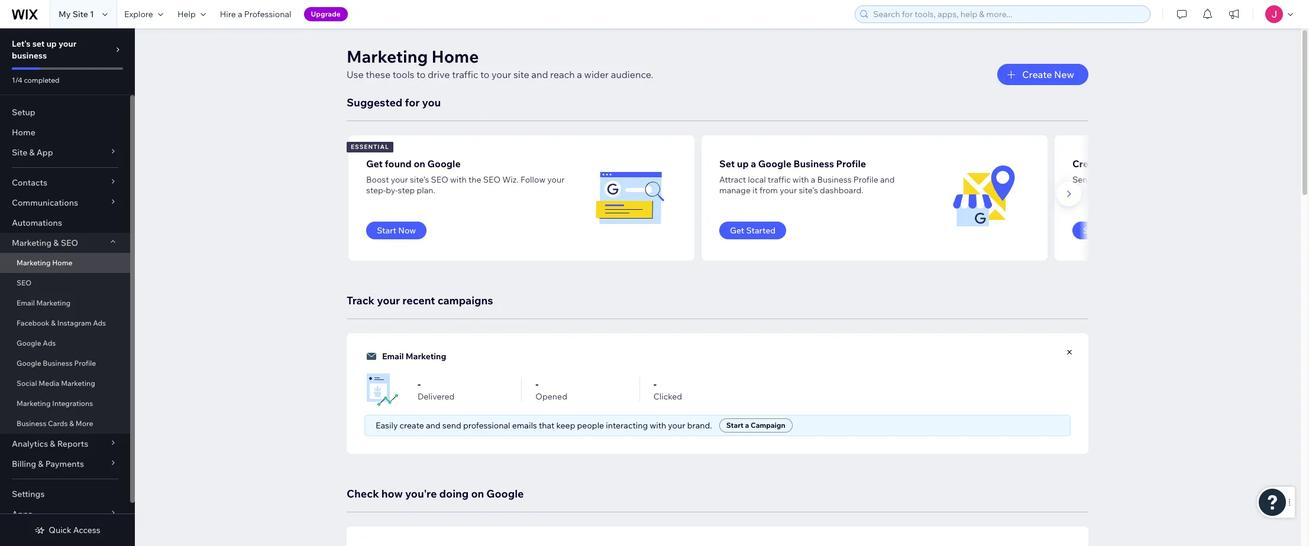 Task type: vqa. For each thing, say whether or not it's contained in the screenshot.
seo settings image
no



Task type: describe. For each thing, give the bounding box(es) containing it.
home link
[[0, 123, 130, 143]]

your inside marketing home use these tools to drive traffic to your site and reach a wider audience.
[[492, 69, 512, 81]]

google ads
[[17, 339, 56, 348]]

step
[[398, 185, 415, 196]]

marketing inside marketing home use these tools to drive traffic to your site and reach a wider audience.
[[347, 46, 428, 67]]

started
[[747, 226, 776, 236]]

access
[[73, 526, 100, 536]]

marketing & seo button
[[0, 233, 130, 253]]

& for app
[[29, 147, 35, 158]]

sidebar element
[[0, 28, 135, 547]]

the
[[469, 175, 482, 185]]

1 horizontal spatial with
[[650, 421, 667, 432]]

send a campaign
[[1084, 226, 1153, 236]]

campaigns
[[438, 294, 493, 308]]

em image
[[365, 372, 400, 408]]

now
[[398, 226, 416, 236]]

my
[[59, 9, 71, 20]]

traffic inside marketing home use these tools to drive traffic to your site and reach a wider audience.
[[452, 69, 479, 81]]

a up local
[[751, 158, 757, 170]]

site inside 'popup button'
[[12, 147, 27, 158]]

google inside the get found on google boost your site's seo with the seo wiz. follow your step-by-step plan.
[[428, 158, 461, 170]]

- for - opened
[[536, 379, 539, 391]]

home for marketing home use these tools to drive traffic to your site and reach a wider audience.
[[432, 46, 479, 67]]

get for found
[[366, 158, 383, 170]]

keep inside create an email campaign send updates, offers or newsletters & keep in touch.
[[1219, 175, 1238, 185]]

use
[[347, 69, 364, 81]]

help button
[[170, 0, 213, 28]]

newsletters
[[1165, 175, 1210, 185]]

people
[[577, 421, 604, 432]]

help
[[178, 9, 196, 20]]

business cards & more link
[[0, 414, 130, 434]]

up inside 'let's set up your business'
[[46, 38, 57, 49]]

step-
[[366, 185, 386, 196]]

found
[[385, 158, 412, 170]]

& inside "link"
[[69, 420, 74, 429]]

on inside the get found on google boost your site's seo with the seo wiz. follow your step-by-step plan.
[[414, 158, 426, 170]]

apps button
[[0, 505, 130, 525]]

attract
[[720, 175, 747, 185]]

marketing down marketing & seo
[[17, 259, 51, 268]]

ascend_suggestions.restaurant.gmb1.title image
[[948, 163, 1019, 234]]

google business profile
[[17, 359, 96, 368]]

these
[[366, 69, 391, 81]]

campaign for send a campaign
[[1113, 226, 1153, 236]]

business
[[12, 50, 47, 61]]

touch.
[[1248, 175, 1273, 185]]

Search for tools, apps, help & more... field
[[870, 6, 1147, 22]]

marketing up 'facebook & instagram ads'
[[36, 299, 71, 308]]

1 vertical spatial keep
[[557, 421, 576, 432]]

& for payments
[[38, 459, 44, 470]]

create for create an email campaign send updates, offers or newsletters & keep in touch.
[[1073, 158, 1104, 170]]

1 horizontal spatial email
[[382, 352, 404, 362]]

set
[[32, 38, 45, 49]]

follow
[[521, 175, 546, 185]]

- for - clicked
[[654, 379, 657, 391]]

your right track
[[377, 294, 400, 308]]

upgrade button
[[304, 7, 348, 21]]

with inside set up a google business profile attract local traffic with a business profile and manage it from your site's dashboard.
[[793, 175, 810, 185]]

1 horizontal spatial site
[[73, 9, 88, 20]]

quick access button
[[35, 526, 100, 536]]

get found on google boost your site's seo with the seo wiz. follow your step-by-step plan.
[[366, 158, 565, 196]]

dashboard.
[[820, 185, 864, 196]]

my site 1
[[59, 9, 94, 20]]

& for reports
[[50, 439, 55, 450]]

2 to from the left
[[481, 69, 490, 81]]

get started button
[[720, 222, 787, 240]]

business cards & more
[[17, 420, 93, 429]]

plan.
[[417, 185, 436, 196]]

your right follow
[[548, 175, 565, 185]]

create
[[400, 421, 424, 432]]

it
[[753, 185, 758, 196]]

your left brand.
[[668, 421, 686, 432]]

explore
[[124, 9, 153, 20]]

facebook & instagram ads link
[[0, 314, 130, 334]]

in
[[1240, 175, 1247, 185]]

manage
[[720, 185, 751, 196]]

emails
[[512, 421, 537, 432]]

with inside the get found on google boost your site's seo with the seo wiz. follow your step-by-step plan.
[[451, 175, 467, 185]]

settings link
[[0, 485, 130, 505]]

and inside marketing home use these tools to drive traffic to your site and reach a wider audience.
[[532, 69, 548, 81]]

start a campaign
[[727, 421, 786, 430]]

suggested for you
[[347, 96, 441, 110]]

automations link
[[0, 213, 130, 233]]

track
[[347, 294, 375, 308]]

settings
[[12, 490, 45, 500]]

site's inside the get found on google boost your site's seo with the seo wiz. follow your step-by-step plan.
[[410, 175, 429, 185]]

wider
[[585, 69, 609, 81]]

ads inside 'link'
[[43, 339, 56, 348]]

campaign for start a campaign
[[751, 421, 786, 430]]

email marketing inside email marketing link
[[17, 299, 71, 308]]

upgrade
[[311, 9, 341, 18]]

you're
[[405, 488, 437, 501]]

1/4 completed
[[12, 76, 60, 85]]

essential
[[351, 143, 389, 151]]

or
[[1155, 175, 1163, 185]]

google inside 'link'
[[17, 339, 41, 348]]

seo right the
[[483, 175, 501, 185]]

1 horizontal spatial email marketing
[[382, 352, 447, 362]]

completed
[[24, 76, 60, 85]]

app
[[37, 147, 53, 158]]

professional
[[244, 9, 292, 20]]

- delivered
[[418, 379, 455, 403]]

& for seo
[[53, 238, 59, 249]]

let's set up your business
[[12, 38, 77, 61]]

social
[[17, 379, 37, 388]]

marketing home use these tools to drive traffic to your site and reach a wider audience.
[[347, 46, 654, 81]]

create an email campaign send updates, offers or newsletters & keep in touch.
[[1073, 158, 1273, 185]]

from
[[760, 185, 778, 196]]

0 vertical spatial ads
[[93, 319, 106, 328]]

a inside marketing home use these tools to drive traffic to your site and reach a wider audience.
[[577, 69, 582, 81]]

marketing home link
[[0, 253, 130, 273]]

1 to from the left
[[417, 69, 426, 81]]

that
[[539, 421, 555, 432]]

by-
[[386, 185, 398, 196]]



Task type: locate. For each thing, give the bounding box(es) containing it.
get inside "button"
[[730, 226, 745, 236]]

your right set at the top left
[[59, 38, 77, 49]]

2 horizontal spatial with
[[793, 175, 810, 185]]

1 horizontal spatial home
[[52, 259, 72, 268]]

campaign
[[1145, 158, 1190, 170]]

start for start now
[[377, 226, 397, 236]]

1 horizontal spatial create
[[1073, 158, 1104, 170]]

hire a professional link
[[213, 0, 299, 28]]

google up the plan. at the top left of the page
[[428, 158, 461, 170]]

0 horizontal spatial traffic
[[452, 69, 479, 81]]

new
[[1055, 69, 1075, 81]]

list
[[347, 136, 1310, 261]]

marketing up 'integrations'
[[61, 379, 95, 388]]

- clicked
[[654, 379, 683, 403]]

1 - from the left
[[418, 379, 421, 391]]

google up local
[[759, 158, 792, 170]]

ascend_suggestions.seo.new user.title image
[[595, 163, 666, 234]]

1 horizontal spatial site's
[[799, 185, 819, 196]]

email inside "sidebar" element
[[17, 299, 35, 308]]

site left the app on the left top
[[12, 147, 27, 158]]

- for - delivered
[[418, 379, 421, 391]]

keep right that
[[557, 421, 576, 432]]

home
[[432, 46, 479, 67], [12, 127, 35, 138], [52, 259, 72, 268]]

1 horizontal spatial ads
[[93, 319, 106, 328]]

1 horizontal spatial up
[[737, 158, 749, 170]]

seo right step
[[431, 175, 449, 185]]

traffic inside set up a google business profile attract local traffic with a business profile and manage it from your site's dashboard.
[[768, 175, 791, 185]]

site's inside set up a google business profile attract local traffic with a business profile and manage it from your site's dashboard.
[[799, 185, 819, 196]]

marketing inside 'link'
[[61, 379, 95, 388]]

send inside button
[[1084, 226, 1104, 236]]

up right set at the top left
[[46, 38, 57, 49]]

& right billing at the bottom left
[[38, 459, 44, 470]]

- inside - opened
[[536, 379, 539, 391]]

& inside popup button
[[53, 238, 59, 249]]

delivered
[[418, 392, 455, 403]]

1 vertical spatial up
[[737, 158, 749, 170]]

your right from
[[780, 185, 798, 196]]

ads right instagram
[[93, 319, 106, 328]]

tools
[[393, 69, 415, 81]]

0 horizontal spatial email marketing
[[17, 299, 71, 308]]

2 horizontal spatial home
[[432, 46, 479, 67]]

a right brand.
[[746, 421, 750, 430]]

email marketing up facebook
[[17, 299, 71, 308]]

email marketing up - delivered at the left
[[382, 352, 447, 362]]

home down marketing & seo popup button
[[52, 259, 72, 268]]

site
[[73, 9, 88, 20], [12, 147, 27, 158]]

social media marketing link
[[0, 374, 130, 394]]

1 horizontal spatial and
[[532, 69, 548, 81]]

send a campaign button
[[1073, 222, 1163, 240]]

and right dashboard.
[[881, 175, 895, 185]]

google ads link
[[0, 334, 130, 354]]

1 vertical spatial campaign
[[751, 421, 786, 430]]

to right tools
[[417, 69, 426, 81]]

0 vertical spatial on
[[414, 158, 426, 170]]

how
[[382, 488, 403, 501]]

home up drive
[[432, 46, 479, 67]]

campaign inside 'send a campaign' button
[[1113, 226, 1153, 236]]

marketing down automations
[[12, 238, 52, 249]]

1 horizontal spatial get
[[730, 226, 745, 236]]

0 vertical spatial campaign
[[1113, 226, 1153, 236]]

and right site
[[532, 69, 548, 81]]

apps
[[12, 510, 32, 520]]

create
[[1023, 69, 1053, 81], [1073, 158, 1104, 170]]

0 horizontal spatial start
[[377, 226, 397, 236]]

& left 'more'
[[69, 420, 74, 429]]

home for marketing home
[[52, 259, 72, 268]]

1 horizontal spatial to
[[481, 69, 490, 81]]

0 horizontal spatial and
[[426, 421, 441, 432]]

2 - from the left
[[536, 379, 539, 391]]

send down updates,
[[1084, 226, 1104, 236]]

analytics & reports button
[[0, 434, 130, 455]]

seo
[[431, 175, 449, 185], [483, 175, 501, 185], [61, 238, 78, 249], [17, 279, 32, 288]]

marketing integrations link
[[0, 394, 130, 414]]

0 horizontal spatial campaign
[[751, 421, 786, 430]]

0 vertical spatial email marketing
[[17, 299, 71, 308]]

with
[[451, 175, 467, 185], [793, 175, 810, 185], [650, 421, 667, 432]]

site & app
[[12, 147, 53, 158]]

analytics & reports
[[12, 439, 88, 450]]

start now button
[[366, 222, 427, 240]]

a inside start a campaign button
[[746, 421, 750, 430]]

a inside hire a professional "link"
[[238, 9, 242, 20]]

on right 'found'
[[414, 158, 426, 170]]

& right newsletters
[[1212, 175, 1217, 185]]

1 horizontal spatial campaign
[[1113, 226, 1153, 236]]

0 vertical spatial site
[[73, 9, 88, 20]]

marketing down the social
[[17, 400, 51, 408]]

1 vertical spatial profile
[[854, 175, 879, 185]]

- up delivered
[[418, 379, 421, 391]]

quick
[[49, 526, 71, 536]]

& left reports
[[50, 439, 55, 450]]

on right doing
[[471, 488, 484, 501]]

create left an
[[1073, 158, 1104, 170]]

create inside create an email campaign send updates, offers or newsletters & keep in touch.
[[1073, 158, 1104, 170]]

analytics
[[12, 439, 48, 450]]

campaign inside start a campaign button
[[751, 421, 786, 430]]

0 vertical spatial start
[[377, 226, 397, 236]]

0 vertical spatial profile
[[837, 158, 867, 170]]

google up the social
[[17, 359, 41, 368]]

seo down automations link
[[61, 238, 78, 249]]

2 vertical spatial profile
[[74, 359, 96, 368]]

google down facebook
[[17, 339, 41, 348]]

with right from
[[793, 175, 810, 185]]

get left started on the top
[[730, 226, 745, 236]]

0 horizontal spatial home
[[12, 127, 35, 138]]

billing
[[12, 459, 36, 470]]

up
[[46, 38, 57, 49], [737, 158, 749, 170]]

seo down marketing home
[[17, 279, 32, 288]]

0 horizontal spatial site
[[12, 147, 27, 158]]

seo link
[[0, 273, 130, 294]]

to left site
[[481, 69, 490, 81]]

0 horizontal spatial on
[[414, 158, 426, 170]]

payments
[[45, 459, 84, 470]]

get for started
[[730, 226, 745, 236]]

1
[[90, 9, 94, 20]]

- inside - clicked
[[654, 379, 657, 391]]

your down 'found'
[[391, 175, 408, 185]]

0 horizontal spatial email
[[17, 299, 35, 308]]

1 horizontal spatial traffic
[[768, 175, 791, 185]]

marketing integrations
[[17, 400, 93, 408]]

start
[[377, 226, 397, 236], [727, 421, 744, 430]]

google
[[428, 158, 461, 170], [759, 158, 792, 170], [17, 339, 41, 348], [17, 359, 41, 368], [487, 488, 524, 501]]

create inside button
[[1023, 69, 1053, 81]]

-
[[418, 379, 421, 391], [536, 379, 539, 391], [654, 379, 657, 391]]

2 vertical spatial home
[[52, 259, 72, 268]]

updates,
[[1095, 175, 1129, 185]]

traffic
[[452, 69, 479, 81], [768, 175, 791, 185]]

doing
[[440, 488, 469, 501]]

with left the
[[451, 175, 467, 185]]

media
[[39, 379, 59, 388]]

marketing
[[347, 46, 428, 67], [12, 238, 52, 249], [17, 259, 51, 268], [36, 299, 71, 308], [406, 352, 447, 362], [61, 379, 95, 388], [17, 400, 51, 408]]

0 horizontal spatial keep
[[557, 421, 576, 432]]

2 horizontal spatial -
[[654, 379, 657, 391]]

0 vertical spatial up
[[46, 38, 57, 49]]

start inside button
[[727, 421, 744, 430]]

home down setup
[[12, 127, 35, 138]]

- up opened
[[536, 379, 539, 391]]

check
[[347, 488, 379, 501]]

0 horizontal spatial to
[[417, 69, 426, 81]]

0 vertical spatial create
[[1023, 69, 1053, 81]]

ads up the google business profile
[[43, 339, 56, 348]]

a right hire
[[238, 9, 242, 20]]

send inside create an email campaign send updates, offers or newsletters & keep in touch.
[[1073, 175, 1094, 185]]

recent
[[403, 294, 435, 308]]

wiz.
[[503, 175, 519, 185]]

seo inside popup button
[[61, 238, 78, 249]]

with down clicked
[[650, 421, 667, 432]]

1 vertical spatial and
[[881, 175, 895, 185]]

professional
[[463, 421, 511, 432]]

& inside create an email campaign send updates, offers or newsletters & keep in touch.
[[1212, 175, 1217, 185]]

0 horizontal spatial get
[[366, 158, 383, 170]]

traffic right drive
[[452, 69, 479, 81]]

traffic right local
[[768, 175, 791, 185]]

2 vertical spatial and
[[426, 421, 441, 432]]

site & app button
[[0, 143, 130, 163]]

send
[[443, 421, 462, 432]]

0 horizontal spatial -
[[418, 379, 421, 391]]

you
[[422, 96, 441, 110]]

1 vertical spatial email
[[382, 352, 404, 362]]

google right doing
[[487, 488, 524, 501]]

billing & payments
[[12, 459, 84, 470]]

send left updates,
[[1073, 175, 1094, 185]]

0 horizontal spatial with
[[451, 175, 467, 185]]

- inside - delivered
[[418, 379, 421, 391]]

billing & payments button
[[0, 455, 130, 475]]

a down updates,
[[1106, 226, 1111, 236]]

instagram
[[57, 319, 91, 328]]

hire
[[220, 9, 236, 20]]

contacts
[[12, 178, 47, 188]]

1 vertical spatial site
[[12, 147, 27, 158]]

a inside 'send a campaign' button
[[1106, 226, 1111, 236]]

marketing up the 'these'
[[347, 46, 428, 67]]

automations
[[12, 218, 62, 228]]

up inside set up a google business profile attract local traffic with a business profile and manage it from your site's dashboard.
[[737, 158, 749, 170]]

email up facebook
[[17, 299, 35, 308]]

opened
[[536, 392, 568, 403]]

check how you're doing on google
[[347, 488, 524, 501]]

send
[[1073, 175, 1094, 185], [1084, 226, 1104, 236]]

local
[[748, 175, 766, 185]]

google inside set up a google business profile attract local traffic with a business profile and manage it from your site's dashboard.
[[759, 158, 792, 170]]

suggested
[[347, 96, 403, 110]]

start for start a campaign
[[727, 421, 744, 430]]

1/4
[[12, 76, 22, 85]]

start inside "button"
[[377, 226, 397, 236]]

& inside popup button
[[50, 439, 55, 450]]

boost
[[366, 175, 389, 185]]

1 horizontal spatial -
[[536, 379, 539, 391]]

get up the boost
[[366, 158, 383, 170]]

0 horizontal spatial up
[[46, 38, 57, 49]]

& right facebook
[[51, 319, 56, 328]]

1 vertical spatial send
[[1084, 226, 1104, 236]]

keep left in
[[1219, 175, 1238, 185]]

1 vertical spatial start
[[727, 421, 744, 430]]

site's down 'found'
[[410, 175, 429, 185]]

0 vertical spatial traffic
[[452, 69, 479, 81]]

1 vertical spatial get
[[730, 226, 745, 236]]

your inside 'let's set up your business'
[[59, 38, 77, 49]]

easily create and send professional emails that keep people interacting with your brand.
[[376, 421, 713, 432]]

0 horizontal spatial site's
[[410, 175, 429, 185]]

& inside 'popup button'
[[29, 147, 35, 158]]

& for instagram
[[51, 319, 56, 328]]

get inside the get found on google boost your site's seo with the seo wiz. follow your step-by-step plan.
[[366, 158, 383, 170]]

your left site
[[492, 69, 512, 81]]

up right "set"
[[737, 158, 749, 170]]

1 vertical spatial on
[[471, 488, 484, 501]]

0 vertical spatial keep
[[1219, 175, 1238, 185]]

reports
[[57, 439, 88, 450]]

0 horizontal spatial create
[[1023, 69, 1053, 81]]

cards
[[48, 420, 68, 429]]

1 vertical spatial email marketing
[[382, 352, 447, 362]]

for
[[405, 96, 420, 110]]

create for create new
[[1023, 69, 1053, 81]]

- up clicked
[[654, 379, 657, 391]]

site left "1"
[[73, 9, 88, 20]]

1 horizontal spatial keep
[[1219, 175, 1238, 185]]

& down automations link
[[53, 238, 59, 249]]

audience.
[[611, 69, 654, 81]]

profile inside the google business profile link
[[74, 359, 96, 368]]

create new
[[1023, 69, 1075, 81]]

start right brand.
[[727, 421, 744, 430]]

an
[[1106, 158, 1117, 170]]

1 horizontal spatial start
[[727, 421, 744, 430]]

create left new on the right
[[1023, 69, 1053, 81]]

site's left dashboard.
[[799, 185, 819, 196]]

a left dashboard.
[[811, 175, 816, 185]]

and left the send
[[426, 421, 441, 432]]

2 horizontal spatial and
[[881, 175, 895, 185]]

marketing inside popup button
[[12, 238, 52, 249]]

easily
[[376, 421, 398, 432]]

start left "now"
[[377, 226, 397, 236]]

more
[[76, 420, 93, 429]]

1 horizontal spatial on
[[471, 488, 484, 501]]

& inside dropdown button
[[38, 459, 44, 470]]

set
[[720, 158, 735, 170]]

communications
[[12, 198, 78, 208]]

0 vertical spatial and
[[532, 69, 548, 81]]

& left the app on the left top
[[29, 147, 35, 158]]

brand.
[[688, 421, 713, 432]]

3 - from the left
[[654, 379, 657, 391]]

1 vertical spatial traffic
[[768, 175, 791, 185]]

and inside set up a google business profile attract local traffic with a business profile and manage it from your site's dashboard.
[[881, 175, 895, 185]]

business inside "link"
[[17, 420, 46, 429]]

0 horizontal spatial ads
[[43, 339, 56, 348]]

1 vertical spatial create
[[1073, 158, 1104, 170]]

email up em image
[[382, 352, 404, 362]]

0 vertical spatial get
[[366, 158, 383, 170]]

- opened
[[536, 379, 568, 403]]

home inside marketing home use these tools to drive traffic to your site and reach a wider audience.
[[432, 46, 479, 67]]

clicked
[[654, 392, 683, 403]]

hire a professional
[[220, 9, 292, 20]]

1 vertical spatial ads
[[43, 339, 56, 348]]

marketing up - delivered at the left
[[406, 352, 447, 362]]

email
[[17, 299, 35, 308], [382, 352, 404, 362]]

0 vertical spatial home
[[432, 46, 479, 67]]

set up a google business profile attract local traffic with a business profile and manage it from your site's dashboard.
[[720, 158, 895, 196]]

list containing get found on google
[[347, 136, 1310, 261]]

email marketing link
[[0, 294, 130, 314]]

1 vertical spatial home
[[12, 127, 35, 138]]

0 vertical spatial send
[[1073, 175, 1094, 185]]

keep
[[1219, 175, 1238, 185], [557, 421, 576, 432]]

0 vertical spatial email
[[17, 299, 35, 308]]

marketing & seo
[[12, 238, 78, 249]]

your inside set up a google business profile attract local traffic with a business profile and manage it from your site's dashboard.
[[780, 185, 798, 196]]

a left wider
[[577, 69, 582, 81]]



